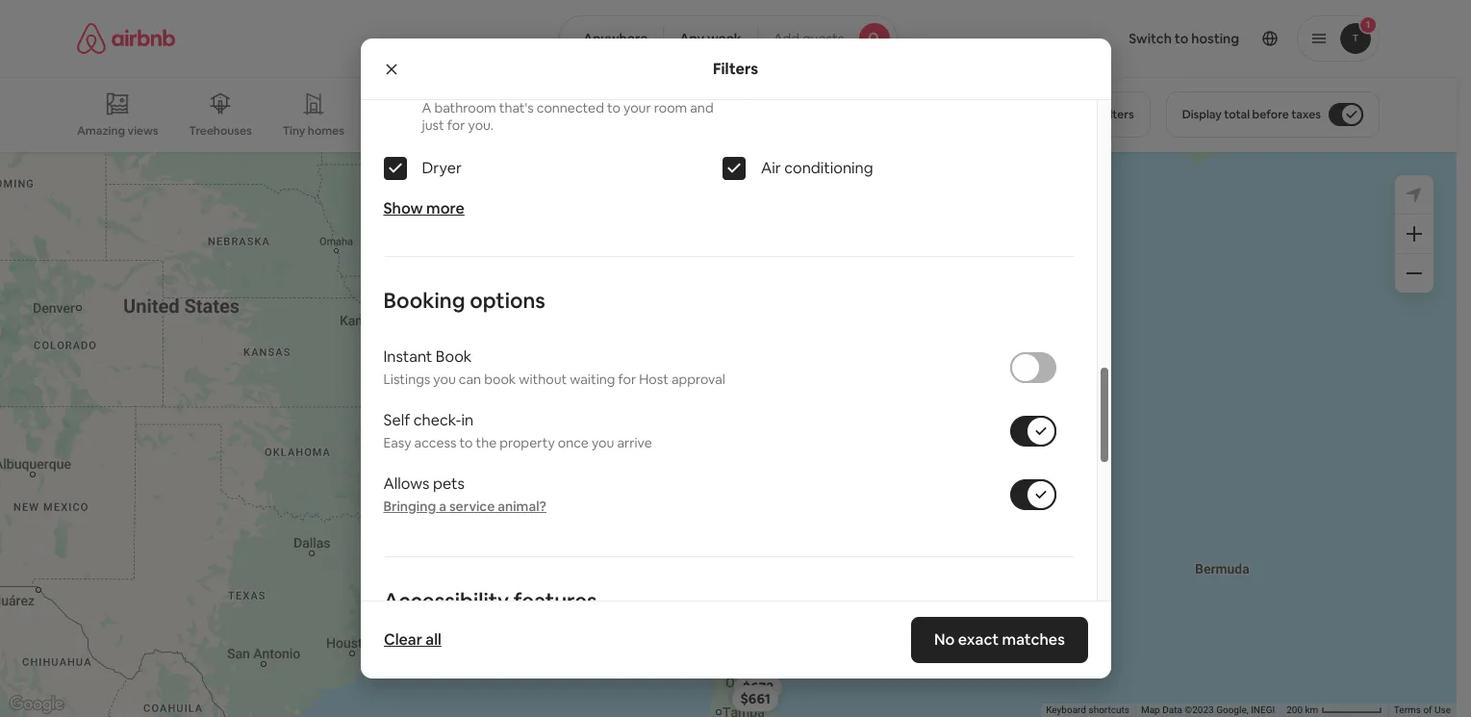 Task type: locate. For each thing, give the bounding box(es) containing it.
filters dialog
[[360, 0, 1111, 717]]

once
[[558, 434, 589, 452]]

1 horizontal spatial for
[[618, 371, 636, 388]]

0 horizontal spatial show
[[384, 199, 423, 219]]

group containing amazing views
[[77, 77, 1053, 152]]

use
[[1435, 705, 1451, 715]]

more
[[426, 199, 465, 219]]

show
[[384, 199, 423, 219], [689, 600, 724, 618]]

allows
[[384, 474, 430, 494]]

display total before taxes
[[1183, 107, 1322, 122]]

1 vertical spatial to
[[460, 434, 473, 452]]

0 horizontal spatial to
[[460, 434, 473, 452]]

google map
showing 74 stays. region
[[0, 152, 1457, 717]]

check-
[[414, 410, 462, 430]]

to
[[607, 99, 621, 117], [460, 434, 473, 452]]

show left more
[[384, 199, 423, 219]]

0 horizontal spatial for
[[447, 117, 465, 134]]

self check-in easy access to the property once you arrive
[[384, 410, 652, 452]]

google,
[[1217, 705, 1249, 715]]

a
[[422, 99, 432, 117]]

treehouses
[[189, 123, 252, 139]]

connected
[[537, 99, 604, 117]]

1 vertical spatial show
[[689, 600, 724, 618]]

1 horizontal spatial you
[[592, 434, 614, 452]]

for inside instant book listings you can book without waiting for host approval
[[618, 371, 636, 388]]

property
[[500, 434, 555, 452]]

to left the the
[[460, 434, 473, 452]]

amazing views
[[77, 123, 158, 138]]

for right just
[[447, 117, 465, 134]]

in
[[462, 410, 474, 430]]

waiting
[[570, 371, 615, 388]]

host
[[639, 371, 669, 388]]

km
[[1306, 705, 1319, 715]]

show for show more
[[384, 199, 423, 219]]

tiny
[[283, 123, 305, 139]]

just
[[422, 117, 444, 134]]

to left your
[[607, 99, 621, 117]]

clear
[[384, 629, 422, 650]]

1 horizontal spatial show
[[689, 600, 724, 618]]

bringing a service animal? button
[[384, 498, 547, 515]]

group
[[77, 77, 1053, 152]]

you right once on the bottom of the page
[[592, 434, 614, 452]]

terms of use
[[1395, 705, 1451, 715]]

access
[[414, 434, 457, 452]]

profile element
[[921, 0, 1380, 77]]

listings
[[384, 371, 431, 388]]

0 horizontal spatial you
[[433, 371, 456, 388]]

0 vertical spatial for
[[447, 117, 465, 134]]

show left list
[[689, 600, 724, 618]]

0 vertical spatial to
[[607, 99, 621, 117]]

approval
[[672, 371, 726, 388]]

show inside button
[[689, 600, 724, 618]]

show list
[[689, 600, 745, 618]]

matches
[[1002, 629, 1065, 650]]

your
[[624, 99, 651, 117]]

1 vertical spatial for
[[618, 371, 636, 388]]

instant book listings you can book without waiting for host approval
[[384, 347, 726, 388]]

yurts
[[473, 123, 501, 139]]

add
[[774, 30, 800, 47]]

0 vertical spatial you
[[433, 371, 456, 388]]

0 vertical spatial show
[[384, 199, 423, 219]]

display total before taxes button
[[1166, 91, 1380, 138]]

©2023
[[1185, 705, 1214, 715]]

air conditioning
[[761, 158, 874, 178]]

terms of use link
[[1395, 705, 1451, 715]]

filters
[[713, 58, 759, 78]]

clear all button
[[374, 621, 451, 659]]

data
[[1163, 705, 1183, 715]]

None search field
[[559, 15, 898, 62]]

clear all
[[384, 629, 441, 650]]

you
[[433, 371, 456, 388], [592, 434, 614, 452]]

anywhere
[[583, 30, 648, 47]]

for left host
[[618, 371, 636, 388]]

1 horizontal spatial to
[[607, 99, 621, 117]]

for
[[447, 117, 465, 134], [618, 371, 636, 388]]

1 vertical spatial you
[[592, 434, 614, 452]]

arrive
[[617, 434, 652, 452]]

any week button
[[663, 15, 758, 62]]

$661
[[741, 689, 771, 707]]

shortcuts
[[1089, 705, 1130, 715]]

and
[[690, 99, 714, 117]]

you inside self check-in easy access to the property once you arrive
[[592, 434, 614, 452]]

options
[[470, 287, 546, 314]]

show inside "filters" dialog
[[384, 199, 423, 219]]

accessibility
[[384, 587, 509, 614]]

you down book
[[433, 371, 456, 388]]

bringing
[[384, 498, 436, 515]]

200
[[1287, 705, 1303, 715]]



Task type: describe. For each thing, give the bounding box(es) containing it.
bathroom
[[435, 99, 496, 117]]

keyboard
[[1046, 705, 1087, 715]]

tiny homes
[[283, 123, 345, 139]]

air
[[761, 158, 781, 178]]

room
[[654, 99, 687, 117]]

self
[[384, 410, 410, 430]]

$661 button
[[732, 685, 780, 711]]

map data ©2023 google, inegi
[[1141, 705, 1276, 715]]

anywhere button
[[559, 15, 664, 62]]

show more button
[[384, 199, 465, 219]]

show more
[[384, 199, 465, 219]]

total
[[1225, 107, 1250, 122]]

zoom out image
[[1407, 266, 1423, 281]]

a bathroom that's connected to your room and just for you.
[[422, 99, 714, 134]]

none search field containing anywhere
[[559, 15, 898, 62]]

$673 button
[[734, 673, 783, 700]]

200 km
[[1287, 705, 1321, 715]]

views
[[128, 123, 158, 138]]

exact
[[958, 629, 999, 650]]

any week
[[680, 30, 742, 47]]

book
[[484, 371, 516, 388]]

terms
[[1395, 705, 1422, 715]]

the
[[476, 434, 497, 452]]

no exact matches link
[[911, 617, 1088, 663]]

that's
[[499, 99, 534, 117]]

add guests
[[774, 30, 844, 47]]

of
[[1424, 705, 1433, 715]]

display
[[1183, 107, 1222, 122]]

$1,310
[[903, 240, 943, 257]]

for inside a bathroom that's connected to your room and just for you.
[[447, 117, 465, 134]]

show for show list
[[689, 600, 724, 618]]

to inside a bathroom that's connected to your room and just for you.
[[607, 99, 621, 117]]

service
[[449, 498, 495, 515]]

accessibility features
[[384, 587, 597, 614]]

booking options
[[384, 287, 546, 314]]

$673
[[743, 678, 774, 696]]

you inside instant book listings you can book without waiting for host approval
[[433, 371, 456, 388]]

inegi
[[1251, 705, 1276, 715]]

200 km button
[[1281, 704, 1389, 717]]

conditioning
[[785, 158, 874, 178]]

show list button
[[670, 586, 787, 632]]

any
[[680, 30, 705, 47]]

$1,310 button
[[894, 235, 951, 262]]

easy
[[384, 434, 412, 452]]

list
[[727, 600, 745, 618]]

guests
[[803, 30, 844, 47]]

can
[[459, 371, 481, 388]]

no exact matches
[[934, 629, 1065, 650]]

map
[[1141, 705, 1160, 715]]

keyboard shortcuts button
[[1046, 704, 1130, 717]]

dryer
[[422, 158, 462, 178]]

keyboard shortcuts
[[1046, 705, 1130, 715]]

pets
[[433, 474, 465, 494]]

windmills
[[376, 123, 429, 139]]

zoom in image
[[1407, 226, 1423, 242]]

to inside self check-in easy access to the property once you arrive
[[460, 434, 473, 452]]

amazing
[[77, 123, 125, 138]]

instant
[[384, 347, 433, 367]]

google image
[[5, 692, 68, 717]]

no
[[934, 629, 955, 650]]

week
[[708, 30, 742, 47]]

you.
[[468, 117, 494, 134]]

book
[[436, 347, 472, 367]]

add guests button
[[757, 15, 898, 62]]

booking
[[384, 287, 465, 314]]

homes
[[308, 123, 345, 139]]

before
[[1253, 107, 1289, 122]]

taxes
[[1292, 107, 1322, 122]]

features
[[514, 587, 597, 614]]

animal?
[[498, 498, 547, 515]]

all
[[425, 629, 441, 650]]

allows pets bringing a service animal?
[[384, 474, 547, 515]]



Task type: vqa. For each thing, say whether or not it's contained in the screenshot.
FOR within the "a bathroom that's connected to your room and just for you."
yes



